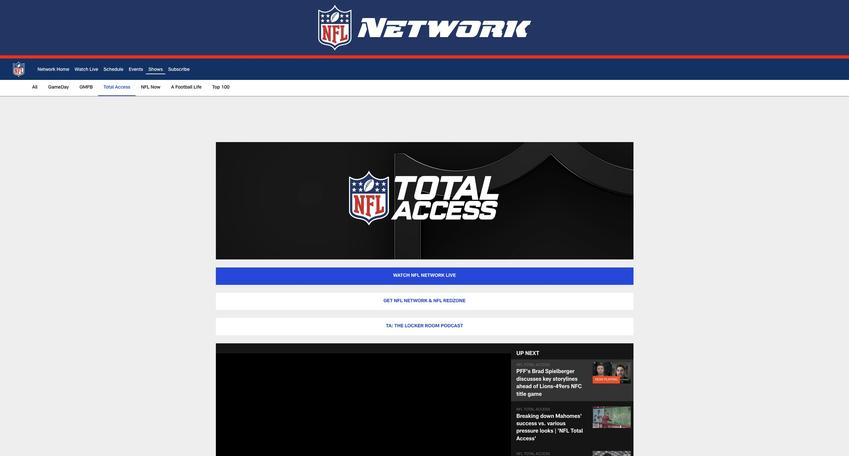Task type: describe. For each thing, give the bounding box(es) containing it.
watch live
[[75, 68, 98, 72]]

&
[[429, 299, 432, 304]]

the
[[395, 325, 404, 329]]

live
[[446, 274, 456, 279]]

life
[[194, 85, 202, 90]]

brad
[[532, 370, 544, 375]]

football
[[175, 85, 193, 90]]

|
[[555, 430, 557, 435]]

advertisement element
[[303, 104, 547, 134]]

nfl right get
[[394, 299, 403, 304]]

watch nfl network live
[[393, 274, 456, 279]]

nfl inside the nfl total access breaking down mahomes' success vs. various pressure looks | 'nfl total access'
[[517, 408, 523, 412]]

redzone
[[443, 299, 466, 304]]

get nfl network & nfl redzone
[[384, 299, 466, 304]]

spielberger
[[546, 370, 575, 375]]

watch live link
[[75, 68, 98, 72]]

game
[[528, 393, 542, 398]]

nfl now
[[141, 85, 160, 90]]

pff's
[[517, 370, 531, 375]]

breaking
[[517, 415, 539, 420]]

subscribe
[[168, 68, 190, 72]]

get
[[384, 299, 393, 304]]

total inside 'nfl total access pff's brad spielberger discusses key storylines ahead of lions-49ers nfc title game'
[[524, 364, 535, 368]]

next
[[525, 352, 540, 357]]

49ers
[[556, 385, 570, 390]]

watch nfl network live link
[[216, 268, 634, 285]]

vs.
[[539, 422, 546, 428]]

a
[[171, 85, 174, 90]]

access for pff's
[[536, 364, 550, 368]]

mahomes'
[[556, 415, 582, 420]]

breaking down mahomes' success vs. various pressure looks | 'nfl total access' image
[[593, 407, 631, 429]]

locker
[[405, 325, 424, 329]]

gmfb
[[80, 85, 93, 90]]

nfl total access breaking down mahomes' success vs. various pressure looks | 'nfl total access'
[[517, 408, 583, 443]]

nfl right watch
[[411, 274, 420, 279]]

ta_3840x2160logo image
[[320, 142, 529, 260]]

network home link
[[37, 68, 69, 72]]

banner containing network home
[[0, 59, 849, 96]]

home
[[57, 68, 69, 72]]

down
[[540, 415, 554, 420]]

live
[[90, 68, 98, 72]]



Task type: locate. For each thing, give the bounding box(es) containing it.
key
[[543, 378, 552, 383]]

network inside get nfl network & nfl redzone link
[[404, 299, 428, 304]]

a football life link
[[169, 80, 204, 95]]

nfc
[[571, 385, 582, 390]]

gmfb link
[[77, 80, 96, 95]]

1 vertical spatial network
[[404, 299, 428, 304]]

events link
[[129, 68, 143, 72]]

nfl left now
[[141, 85, 150, 90]]

lions-
[[540, 385, 556, 390]]

network
[[37, 68, 55, 72]]

nfl
[[141, 85, 150, 90], [411, 274, 420, 279], [394, 299, 403, 304], [433, 299, 442, 304], [517, 364, 523, 368], [517, 408, 523, 412]]

ta:
[[386, 325, 393, 329]]

nfl up breaking
[[517, 408, 523, 412]]

watch
[[393, 274, 410, 279]]

ta: the locker room podcast
[[386, 325, 463, 329]]

1 vertical spatial access
[[536, 364, 550, 368]]

network inside watch nfl network live link
[[421, 274, 445, 279]]

network home
[[37, 68, 69, 72]]

ahead
[[517, 385, 532, 390]]

of
[[533, 385, 538, 390]]

room
[[425, 325, 440, 329]]

0 vertical spatial network
[[421, 274, 445, 279]]

access
[[115, 85, 130, 90], [536, 364, 550, 368], [536, 408, 550, 412]]

nfl total access pff's brad spielberger discusses key storylines ahead of lions-49ers nfc title game
[[517, 364, 582, 398]]

access up brad
[[536, 364, 550, 368]]

top 100
[[212, 85, 230, 90]]

up next
[[517, 352, 540, 357]]

discusses
[[517, 378, 542, 383]]

success
[[517, 422, 537, 428]]

total access link
[[101, 80, 133, 95]]

events
[[129, 68, 143, 72]]

total access
[[104, 85, 130, 90]]

nfl up pff's
[[517, 364, 523, 368]]

up
[[517, 352, 524, 357]]

subscribe link
[[168, 68, 190, 72]]

shows link
[[148, 68, 163, 72]]

gameday link
[[46, 80, 72, 95]]

all
[[32, 85, 38, 90]]

top 100 link
[[210, 80, 232, 95]]

kyle hamilton: ravens defense is 'clicking on all cylinders' going into afc title game image
[[593, 452, 631, 457]]

nfl inside 'nfl total access pff's brad spielberger discusses key storylines ahead of lions-49ers nfc title game'
[[517, 364, 523, 368]]

access inside 'nfl total access pff's brad spielberger discusses key storylines ahead of lions-49ers nfc title game'
[[536, 364, 550, 368]]

100
[[221, 85, 230, 90]]

storylines
[[553, 378, 578, 383]]

access up down
[[536, 408, 550, 412]]

access inside the nfl total access breaking down mahomes' success vs. various pressure looks | 'nfl total access'
[[536, 408, 550, 412]]

nfl shield image
[[11, 61, 27, 77]]

total up breaking
[[524, 408, 535, 412]]

ta: the locker room podcast link
[[216, 318, 634, 336]]

total right 'nfl
[[571, 430, 583, 435]]

access down schedule
[[115, 85, 130, 90]]

gameday
[[48, 85, 69, 90]]

all link
[[32, 80, 40, 95]]

network for &
[[404, 299, 428, 304]]

pff's brad spielberger discusses key storylines ahead of lions-49ers nfc title game image
[[593, 363, 631, 384]]

schedule
[[104, 68, 123, 72]]

nfl right '&'
[[433, 299, 442, 304]]

pressure
[[517, 430, 539, 435]]

a football life
[[171, 85, 202, 90]]

network left live
[[421, 274, 445, 279]]

total
[[104, 85, 114, 90], [524, 364, 535, 368], [524, 408, 535, 412], [571, 430, 583, 435]]

nfl now link
[[138, 80, 163, 95]]

network for live
[[421, 274, 445, 279]]

'nfl
[[558, 430, 570, 435]]

various
[[547, 422, 566, 428]]

total down schedule link
[[104, 85, 114, 90]]

network left '&'
[[404, 299, 428, 304]]

now
[[151, 85, 160, 90]]

shows
[[148, 68, 163, 72]]

get nfl network & nfl redzone link
[[216, 293, 634, 310]]

banner
[[0, 59, 849, 96]]

top
[[212, 85, 220, 90]]

total up pff's
[[524, 364, 535, 368]]

access'
[[517, 437, 536, 443]]

title
[[517, 393, 527, 398]]

watch
[[75, 68, 88, 72]]

looks
[[540, 430, 554, 435]]

access for breaking
[[536, 408, 550, 412]]

podcast
[[441, 325, 463, 329]]

2 vertical spatial access
[[536, 408, 550, 412]]

network
[[421, 274, 445, 279], [404, 299, 428, 304]]

schedule link
[[104, 68, 123, 72]]

0 vertical spatial access
[[115, 85, 130, 90]]



Task type: vqa. For each thing, say whether or not it's contained in the screenshot.
home at left top
yes



